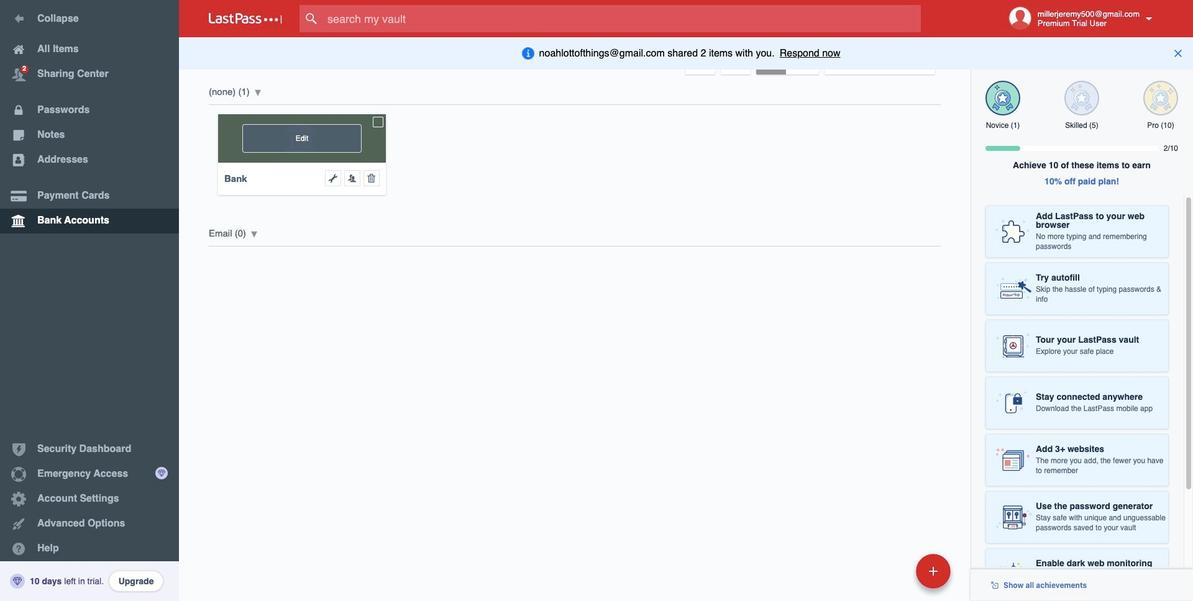 Task type: describe. For each thing, give the bounding box(es) containing it.
Search search field
[[300, 5, 945, 32]]

new item element
[[831, 554, 955, 589]]



Task type: locate. For each thing, give the bounding box(es) containing it.
search my vault text field
[[300, 5, 945, 32]]

vault options navigation
[[179, 37, 971, 75]]

lastpass image
[[209, 13, 282, 24]]

main navigation navigation
[[0, 0, 179, 602]]

new item navigation
[[831, 551, 958, 602]]



